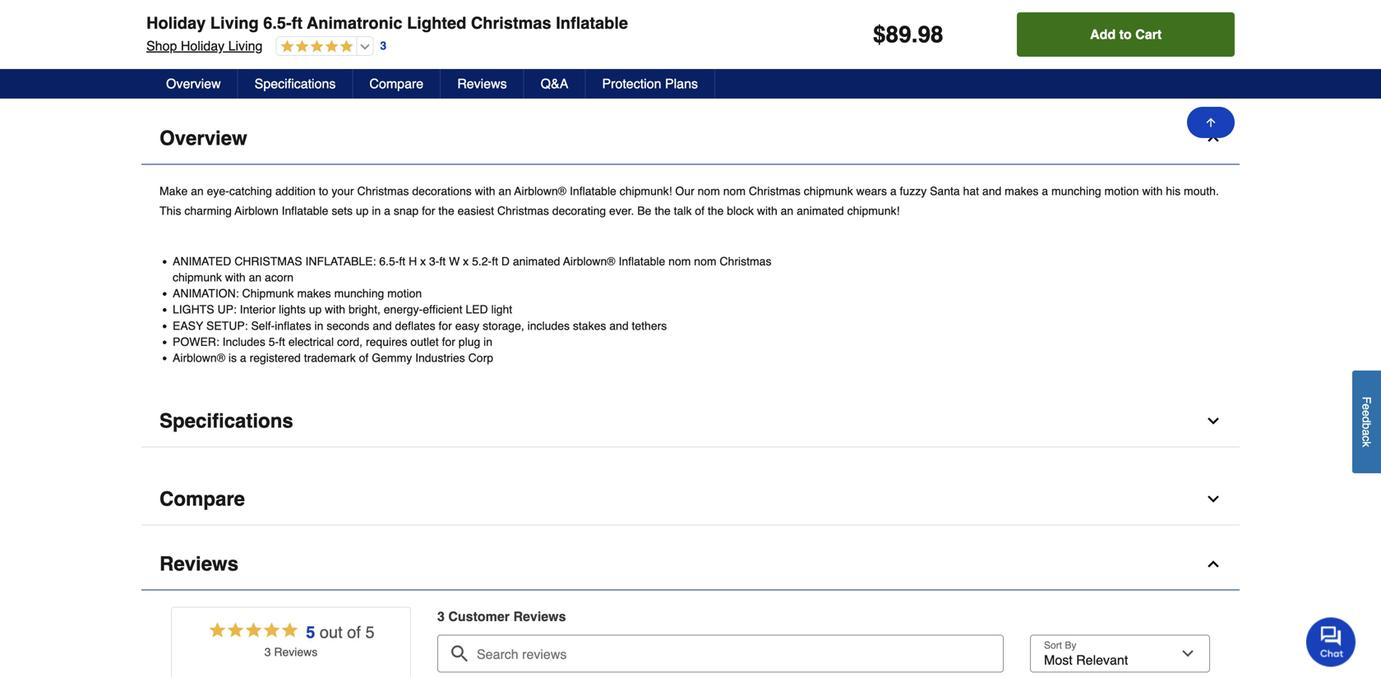 Task type: describe. For each thing, give the bounding box(es) containing it.
addition
[[275, 185, 316, 198]]

inflatable inside animated christmas inflatable: 6.5-ft h x 3-ft w x 5.2-ft d animated airblown® inflatable nom nom christmas chipmunk with an acorn animation: chipmunk makes munching motion lights up: interior lights up with bright, energy-efficient led light easy setup: self-inflates in seconds and deflates for easy storage, includes stakes and tethers power: includes 5-ft electrical cord, requires outlet for plug in airblown® is a registered trademark of gemmy industries corp
[[619, 255, 666, 268]]

0 vertical spatial chipmunk!
[[620, 185, 672, 198]]

seconds
[[327, 319, 370, 332]]

customer
[[448, 609, 510, 625]]

makes inside animated christmas inflatable: 6.5-ft h x 3-ft w x 5.2-ft d animated airblown® inflatable nom nom christmas chipmunk with an acorn animation: chipmunk makes munching motion lights up: interior lights up with bright, energy-efficient led light easy setup: self-inflates in seconds and deflates for easy storage, includes stakes and tethers power: includes 5-ft electrical cord, requires outlet for plug in airblown® is a registered trademark of gemmy industries corp
[[297, 287, 331, 300]]

.38
[[384, 32, 398, 44]]

make
[[160, 185, 188, 198]]

a inside animated christmas inflatable: 6.5-ft h x 3-ft w x 5.2-ft d animated airblown® inflatable nom nom christmas chipmunk with an acorn animation: chipmunk makes munching motion lights up: interior lights up with bright, energy-efficient led light easy setup: self-inflates in seconds and deflates for easy storage, includes stakes and tethers power: includes 5-ft electrical cord, requires outlet for plug in airblown® is a registered trademark of gemmy industries corp
[[240, 352, 246, 365]]

efficient
[[423, 303, 463, 316]]

animatronic
[[307, 14, 403, 32]]

lighted
[[407, 14, 467, 32]]

christmas up block
[[749, 185, 801, 198]]

his
[[1166, 185, 1181, 198]]

easy
[[173, 319, 203, 332]]

make an eye-catching addition to your christmas decorations with an airblown® inflatable chipmunk! our nom nom christmas chipmunk wears a fuzzy santa hat and makes a munching motion with his mouth. this charming airblown inflatable sets up in a snap for the easiest christmas decorating ever. be the talk of the block with an animated chipmunk!
[[160, 185, 1219, 217]]

1 vertical spatial holiday
[[181, 38, 225, 53]]

compare for the top "compare" button
[[370, 76, 424, 91]]

chevron up image for overview
[[1206, 130, 1222, 147]]

easiest
[[458, 204, 494, 217]]

0 vertical spatial compare button
[[353, 69, 441, 99]]

includes
[[528, 319, 570, 332]]

our
[[676, 185, 695, 198]]

animated inside animated christmas inflatable: 6.5-ft h x 3-ft w x 5.2-ft d animated airblown® inflatable nom nom christmas chipmunk with an acorn animation: chipmunk makes munching motion lights up: interior lights up with bright, energy-efficient led light easy setup: self-inflates in seconds and deflates for easy storage, includes stakes and tethers power: includes 5-ft electrical cord, requires outlet for plug in airblown® is a registered trademark of gemmy industries corp
[[513, 255, 560, 268]]

plans
[[665, 76, 698, 91]]

snap
[[394, 204, 419, 217]]

nom down talk
[[669, 255, 691, 268]]

animated
[[173, 255, 231, 268]]

outlet
[[411, 335, 439, 349]]

3 the from the left
[[708, 204, 724, 217]]

an inside animated christmas inflatable: 6.5-ft h x 3-ft w x 5.2-ft d animated airblown® inflatable nom nom christmas chipmunk with an acorn animation: chipmunk makes munching motion lights up: interior lights up with bright, energy-efficient led light easy setup: self-inflates in seconds and deflates for easy storage, includes stakes and tethers power: includes 5-ft electrical cord, requires outlet for plug in airblown® is a registered trademark of gemmy industries corp
[[249, 271, 262, 284]]

to inside button
[[1120, 27, 1132, 42]]

$17.98
[[360, 56, 384, 68]]

deflates
[[395, 319, 436, 332]]

.
[[912, 21, 918, 48]]

wears
[[857, 185, 887, 198]]

$17.98 save $ 3.6
[[360, 56, 430, 68]]

0 horizontal spatial 6.5-
[[263, 14, 292, 32]]

$ 89 .98
[[143, 30, 183, 54]]

shop holiday living
[[146, 38, 263, 53]]

protection plans button
[[586, 69, 715, 99]]

1 horizontal spatial and
[[610, 319, 629, 332]]

save for $17.98
[[387, 56, 409, 68]]

inflatable:
[[306, 255, 376, 268]]

0 vertical spatial 5 stars image
[[277, 39, 353, 55]]

fuzzy
[[900, 185, 927, 198]]

out
[[320, 623, 343, 642]]

be
[[638, 204, 652, 217]]

0 vertical spatial review
[[514, 609, 559, 625]]

an right block
[[781, 204, 794, 217]]

christmas up snap on the top of page
[[357, 185, 409, 198]]

$24.98
[[576, 56, 604, 68]]

3-
[[429, 255, 439, 268]]

protection plans
[[602, 76, 698, 91]]

chevron down image
[[1206, 491, 1222, 508]]

industries
[[415, 352, 465, 365]]

chevron down image
[[1206, 413, 1222, 430]]

5.2-
[[472, 255, 492, 268]]

0 vertical spatial reviews button
[[441, 69, 524, 99]]

registered
[[250, 352, 301, 365]]

bright,
[[349, 303, 381, 316]]

airblown® inside make an eye-catching addition to your christmas decorations with an airblown® inflatable chipmunk! our nom nom christmas chipmunk wears a fuzzy santa hat and makes a munching motion with his mouth. this charming airblown inflatable sets up in a snap for the easiest christmas decorating ever. be the talk of the block with an animated chipmunk!
[[514, 185, 567, 198]]

add to cart button
[[1017, 12, 1235, 57]]

decorations
[[412, 185, 472, 198]]

holiday living 6.5-ft animatronic lighted christmas inflatable
[[146, 14, 628, 32]]

nom up block
[[723, 185, 746, 198]]

inflates
[[275, 319, 311, 332]]

$ for $ 89 .98
[[143, 32, 149, 44]]

review inside 5 out of 5 3 review s
[[274, 646, 312, 659]]

an left eye-
[[191, 185, 204, 198]]

q&a button
[[524, 69, 586, 99]]

0 vertical spatial specifications button
[[238, 69, 353, 99]]

eye-
[[207, 185, 229, 198]]

this
[[160, 204, 181, 217]]

h
[[409, 255, 417, 268]]

1 vertical spatial 5 stars image
[[208, 620, 300, 644]]

0 horizontal spatial and
[[373, 319, 392, 332]]

1 5 from the left
[[306, 623, 315, 642]]

your
[[332, 185, 354, 198]]

self-
[[251, 319, 275, 332]]

trademark
[[304, 352, 356, 365]]

nom down make an eye-catching addition to your christmas decorations with an airblown® inflatable chipmunk! our nom nom christmas chipmunk wears a fuzzy santa hat and makes a munching motion with his mouth. this charming airblown inflatable sets up in a snap for the easiest christmas decorating ever. be the talk of the block with an animated chipmunk! on the top of the page
[[694, 255, 717, 268]]

1 vertical spatial in
[[315, 319, 324, 332]]

motion for a
[[1105, 185, 1139, 198]]

ft left w
[[439, 255, 446, 268]]

f e e d b a c k button
[[1353, 371, 1382, 474]]

add
[[1090, 27, 1116, 42]]

mouth.
[[1184, 185, 1219, 198]]

motion for makes
[[387, 287, 422, 300]]

plug
[[459, 335, 480, 349]]

up inside animated christmas inflatable: 6.5-ft h x 3-ft w x 5.2-ft d animated airblown® inflatable nom nom christmas chipmunk with an acorn animation: chipmunk makes munching motion lights up: interior lights up with bright, energy-efficient led light easy setup: self-inflates in seconds and deflates for easy storage, includes stakes and tethers power: includes 5-ft electrical cord, requires outlet for plug in airblown® is a registered trademark of gemmy industries corp
[[309, 303, 322, 316]]

5-
[[269, 335, 279, 349]]

catching
[[229, 185, 272, 198]]

tethers
[[632, 319, 667, 332]]

14
[[365, 30, 384, 54]]

1 vertical spatial compare button
[[141, 474, 1240, 526]]

f
[[1361, 397, 1374, 404]]

electrical
[[288, 335, 334, 349]]

chipmunk inside make an eye-catching addition to your christmas decorations with an airblown® inflatable chipmunk! our nom nom christmas chipmunk wears a fuzzy santa hat and makes a munching motion with his mouth. this charming airblown inflatable sets up in a snap for the easiest christmas decorating ever. be the talk of the block with an animated chipmunk!
[[804, 185, 853, 198]]

2 vertical spatial airblown®
[[173, 352, 225, 365]]

with up up:
[[225, 271, 246, 284]]

$24.98 save $ 6.31
[[576, 56, 654, 68]]

light
[[491, 303, 512, 316]]

q&a
[[541, 76, 569, 91]]

led
[[466, 303, 488, 316]]

of inside animated christmas inflatable: 6.5-ft h x 3-ft w x 5.2-ft d animated airblown® inflatable nom nom christmas chipmunk with an acorn animation: chipmunk makes munching motion lights up: interior lights up with bright, energy-efficient led light easy setup: self-inflates in seconds and deflates for easy storage, includes stakes and tethers power: includes 5-ft electrical cord, requires outlet for plug in airblown® is a registered trademark of gemmy industries corp
[[359, 352, 369, 365]]

block
[[727, 204, 754, 217]]

is
[[229, 352, 237, 365]]

decorating
[[552, 204, 606, 217]]

0 vertical spatial reviews
[[457, 76, 507, 91]]

2 vertical spatial for
[[442, 335, 456, 349]]

animated christmas inflatable: 6.5-ft h x 3-ft w x 5.2-ft d animated airblown® inflatable nom nom christmas chipmunk with an acorn animation: chipmunk makes munching motion lights up: interior lights up with bright, energy-efficient led light easy setup: self-inflates in seconds and deflates for easy storage, includes stakes and tethers power: includes 5-ft electrical cord, requires outlet for plug in airblown® is a registered trademark of gemmy industries corp
[[173, 255, 772, 365]]

cart
[[1136, 27, 1162, 42]]

2 x from the left
[[463, 255, 469, 268]]

inflatable down addition
[[282, 204, 328, 217]]

2 5 from the left
[[366, 623, 375, 642]]

1 e from the top
[[1361, 404, 1374, 410]]

89 list item
[[143, 0, 321, 77]]

up inside make an eye-catching addition to your christmas decorations with an airblown® inflatable chipmunk! our nom nom christmas chipmunk wears a fuzzy santa hat and makes a munching motion with his mouth. this charming airblown inflatable sets up in a snap for the easiest christmas decorating ever. be the talk of the block with an animated chipmunk!
[[356, 204, 369, 217]]

easy
[[455, 319, 480, 332]]

1 vertical spatial reviews button
[[141, 539, 1240, 591]]



Task type: vqa. For each thing, say whether or not it's contained in the screenshot.
89 list item
yes



Task type: locate. For each thing, give the bounding box(es) containing it.
e
[[1361, 404, 1374, 410], [1361, 410, 1374, 417]]

protection
[[602, 76, 662, 91]]

1 vertical spatial reviews
[[160, 553, 239, 576]]

ft left animatronic
[[292, 14, 303, 32]]

0 horizontal spatial compare
[[160, 488, 245, 511]]

2 the from the left
[[655, 204, 671, 217]]

specifications for bottom specifications button
[[160, 410, 293, 433]]

and right hat
[[983, 185, 1002, 198]]

x right w
[[463, 255, 469, 268]]

1 chevron up image from the top
[[1206, 130, 1222, 147]]

1 vertical spatial specifications button
[[141, 396, 1240, 448]]

Search reviews text field
[[444, 635, 998, 663]]

an up chipmunk
[[249, 271, 262, 284]]

munching for a
[[1052, 185, 1102, 198]]

2 vertical spatial in
[[484, 335, 493, 349]]

overview
[[166, 76, 221, 91], [160, 127, 247, 150]]

ft left h at the left
[[399, 255, 406, 268]]

a left snap on the top of page
[[384, 204, 391, 217]]

with up "easiest"
[[475, 185, 496, 198]]

3
[[380, 39, 387, 52], [437, 609, 445, 625], [265, 646, 271, 659]]

chipmunk! up be
[[620, 185, 672, 198]]

save for $24.98
[[607, 56, 629, 68]]

acorn
[[265, 271, 294, 284]]

5
[[306, 623, 315, 642], [366, 623, 375, 642]]

and inside make an eye-catching addition to your christmas decorations with an airblown® inflatable chipmunk! our nom nom christmas chipmunk wears a fuzzy santa hat and makes a munching motion with his mouth. this charming airblown inflatable sets up in a snap for the easiest christmas decorating ever. be the talk of the block with an animated chipmunk!
[[983, 185, 1002, 198]]

airblown® down power:
[[173, 352, 225, 365]]

d
[[1361, 417, 1374, 423]]

c
[[1361, 436, 1374, 442]]

christmas
[[235, 255, 302, 268]]

0 vertical spatial s
[[559, 609, 566, 625]]

1 vertical spatial chipmunk
[[173, 271, 222, 284]]

up right sets on the top of the page
[[356, 204, 369, 217]]

0 vertical spatial of
[[695, 204, 705, 217]]

d
[[502, 255, 510, 268]]

1 horizontal spatial 3
[[380, 39, 387, 52]]

0 horizontal spatial 89
[[149, 30, 170, 54]]

0 vertical spatial overview button
[[150, 69, 238, 99]]

0 horizontal spatial review
[[274, 646, 312, 659]]

with left his
[[1143, 185, 1163, 198]]

1 vertical spatial of
[[359, 352, 369, 365]]

makes inside make an eye-catching addition to your christmas decorations with an airblown® inflatable chipmunk! our nom nom christmas chipmunk wears a fuzzy santa hat and makes a munching motion with his mouth. this charming airblown inflatable sets up in a snap for the easiest christmas decorating ever. be the talk of the block with an animated chipmunk!
[[1005, 185, 1039, 198]]

2 save from the left
[[607, 56, 629, 68]]

with up seconds
[[325, 303, 345, 316]]

ft
[[292, 14, 303, 32], [399, 255, 406, 268], [439, 255, 446, 268], [492, 255, 498, 268], [279, 335, 285, 349]]

1 horizontal spatial 6.5-
[[379, 255, 399, 268]]

1 vertical spatial airblown®
[[563, 255, 616, 268]]

save up protection
[[607, 56, 629, 68]]

1 horizontal spatial animated
[[797, 204, 844, 217]]

chipmunk! down wears
[[847, 204, 900, 217]]

3 inside 5 out of 5 3 review s
[[265, 646, 271, 659]]

animation:
[[173, 287, 239, 300]]

a
[[890, 185, 897, 198], [1042, 185, 1049, 198], [384, 204, 391, 217], [240, 352, 246, 365], [1361, 429, 1374, 436]]

0 horizontal spatial motion
[[387, 287, 422, 300]]

list item containing $24.98
[[576, 0, 754, 77]]

1 horizontal spatial the
[[655, 204, 671, 217]]

1 vertical spatial makes
[[297, 287, 331, 300]]

chipmunk!
[[620, 185, 672, 198], [847, 204, 900, 217]]

and right 'stakes'
[[610, 319, 629, 332]]

1 vertical spatial specifications
[[160, 410, 293, 433]]

0 vertical spatial 6.5-
[[263, 14, 292, 32]]

0 horizontal spatial makes
[[297, 287, 331, 300]]

for
[[422, 204, 435, 217], [439, 319, 452, 332], [442, 335, 456, 349]]

of down cord,
[[359, 352, 369, 365]]

christmas down block
[[720, 255, 772, 268]]

munching for makes
[[334, 287, 384, 300]]

for up the industries
[[442, 335, 456, 349]]

1 horizontal spatial motion
[[1105, 185, 1139, 198]]

1 vertical spatial review
[[274, 646, 312, 659]]

1 vertical spatial s
[[312, 646, 318, 659]]

e up d
[[1361, 404, 1374, 410]]

2 horizontal spatial and
[[983, 185, 1002, 198]]

an right decorations
[[499, 185, 512, 198]]

1 horizontal spatial chipmunk!
[[847, 204, 900, 217]]

specifications button
[[238, 69, 353, 99], [141, 396, 1240, 448]]

hat
[[963, 185, 979, 198]]

inflatable
[[556, 14, 628, 32], [570, 185, 617, 198], [282, 204, 328, 217], [619, 255, 666, 268]]

motion inside animated christmas inflatable: 6.5-ft h x 3-ft w x 5.2-ft d animated airblown® inflatable nom nom christmas chipmunk with an acorn animation: chipmunk makes munching motion lights up: interior lights up with bright, energy-efficient led light easy setup: self-inflates in seconds and deflates for easy storage, includes stakes and tethers power: includes 5-ft electrical cord, requires outlet for plug in airblown® is a registered trademark of gemmy industries corp
[[387, 287, 422, 300]]

0 vertical spatial animated
[[797, 204, 844, 217]]

5 stars image left out
[[208, 620, 300, 644]]

motion up energy- on the top of page
[[387, 287, 422, 300]]

a inside button
[[1361, 429, 1374, 436]]

requires
[[366, 335, 408, 349]]

in up electrical
[[315, 319, 324, 332]]

3 for 3 customer review s
[[437, 609, 445, 625]]

stakes
[[573, 319, 606, 332]]

2 e from the top
[[1361, 410, 1374, 417]]

chipmunk down animated
[[173, 271, 222, 284]]

overview button
[[150, 69, 238, 99], [141, 113, 1240, 165]]

chevron up image
[[1206, 130, 1222, 147], [1206, 556, 1222, 573]]

lights
[[279, 303, 306, 316]]

$ 89 . 98
[[873, 21, 944, 48]]

0 vertical spatial makes
[[1005, 185, 1039, 198]]

1 horizontal spatial up
[[356, 204, 369, 217]]

0 horizontal spatial munching
[[334, 287, 384, 300]]

motion
[[1105, 185, 1139, 198], [387, 287, 422, 300]]

christmas inside animated christmas inflatable: 6.5-ft h x 3-ft w x 5.2-ft d animated airblown® inflatable nom nom christmas chipmunk with an acorn animation: chipmunk makes munching motion lights up: interior lights up with bright, energy-efficient led light easy setup: self-inflates in seconds and deflates for easy storage, includes stakes and tethers power: includes 5-ft electrical cord, requires outlet for plug in airblown® is a registered trademark of gemmy industries corp
[[720, 255, 772, 268]]

5 right out
[[366, 623, 375, 642]]

1 vertical spatial living
[[228, 38, 263, 53]]

specifications for topmost specifications button
[[255, 76, 336, 91]]

0 horizontal spatial in
[[315, 319, 324, 332]]

89
[[886, 21, 912, 48], [149, 30, 170, 54]]

cord,
[[337, 335, 363, 349]]

0 vertical spatial overview
[[166, 76, 221, 91]]

1 x from the left
[[420, 255, 426, 268]]

chevron up image down chevron down icon
[[1206, 556, 1222, 573]]

a right is
[[240, 352, 246, 365]]

0 vertical spatial chipmunk
[[804, 185, 853, 198]]

ft left the d
[[492, 255, 498, 268]]

lights
[[173, 303, 214, 316]]

1 horizontal spatial reviews
[[457, 76, 507, 91]]

list item
[[576, 0, 754, 77]]

1 horizontal spatial s
[[559, 609, 566, 625]]

animated right block
[[797, 204, 844, 217]]

1 vertical spatial munching
[[334, 287, 384, 300]]

of inside make an eye-catching addition to your christmas decorations with an airblown® inflatable chipmunk! our nom nom christmas chipmunk wears a fuzzy santa hat and makes a munching motion with his mouth. this charming airblown inflatable sets up in a snap for the easiest christmas decorating ever. be the talk of the block with an animated chipmunk!
[[695, 204, 705, 217]]

santa
[[930, 185, 960, 198]]

add to cart
[[1090, 27, 1162, 42]]

x
[[420, 255, 426, 268], [463, 255, 469, 268]]

arrow up image
[[1205, 116, 1218, 129]]

save
[[387, 56, 409, 68], [607, 56, 629, 68]]

0 horizontal spatial reviews
[[160, 553, 239, 576]]

6.5- inside animated christmas inflatable: 6.5-ft h x 3-ft w x 5.2-ft d animated airblown® inflatable nom nom christmas chipmunk with an acorn animation: chipmunk makes munching motion lights up: interior lights up with bright, energy-efficient led light easy setup: self-inflates in seconds and deflates for easy storage, includes stakes and tethers power: includes 5-ft electrical cord, requires outlet for plug in airblown® is a registered trademark of gemmy industries corp
[[379, 255, 399, 268]]

0 horizontal spatial chipmunk
[[173, 271, 222, 284]]

0 vertical spatial munching
[[1052, 185, 1102, 198]]

0 vertical spatial chevron up image
[[1206, 130, 1222, 147]]

0 vertical spatial 3
[[380, 39, 387, 52]]

airblown® up decorating
[[514, 185, 567, 198]]

an
[[191, 185, 204, 198], [499, 185, 512, 198], [781, 204, 794, 217], [249, 271, 262, 284]]

includes
[[223, 335, 265, 349]]

a up the k
[[1361, 429, 1374, 436]]

0 vertical spatial motion
[[1105, 185, 1139, 198]]

1 horizontal spatial compare
[[370, 76, 424, 91]]

motion left his
[[1105, 185, 1139, 198]]

christmas right the lighted
[[471, 14, 552, 32]]

0 horizontal spatial save
[[387, 56, 409, 68]]

inflatable up decorating
[[570, 185, 617, 198]]

1 vertical spatial up
[[309, 303, 322, 316]]

in left snap on the top of page
[[372, 204, 381, 217]]

$ for $ 14 .38
[[360, 32, 365, 44]]

with right block
[[757, 204, 778, 217]]

1 vertical spatial motion
[[387, 287, 422, 300]]

ft up registered
[[279, 335, 285, 349]]

compare
[[370, 76, 424, 91], [160, 488, 245, 511]]

of
[[695, 204, 705, 217], [359, 352, 369, 365], [347, 623, 361, 642]]

chipmunk left wears
[[804, 185, 853, 198]]

0 vertical spatial up
[[356, 204, 369, 217]]

chevron up image for reviews
[[1206, 556, 1222, 573]]

munching inside animated christmas inflatable: 6.5-ft h x 3-ft w x 5.2-ft d animated airblown® inflatable nom nom christmas chipmunk with an acorn animation: chipmunk makes munching motion lights up: interior lights up with bright, energy-efficient led light easy setup: self-inflates in seconds and deflates for easy storage, includes stakes and tethers power: includes 5-ft electrical cord, requires outlet for plug in airblown® is a registered trademark of gemmy industries corp
[[334, 287, 384, 300]]

1 vertical spatial for
[[439, 319, 452, 332]]

of right out
[[347, 623, 361, 642]]

1 horizontal spatial munching
[[1052, 185, 1102, 198]]

the
[[439, 204, 455, 217], [655, 204, 671, 217], [708, 204, 724, 217]]

munching inside make an eye-catching addition to your christmas decorations with an airblown® inflatable chipmunk! our nom nom christmas chipmunk wears a fuzzy santa hat and makes a munching motion with his mouth. this charming airblown inflatable sets up in a snap for the easiest christmas decorating ever. be the talk of the block with an animated chipmunk!
[[1052, 185, 1102, 198]]

chat invite button image
[[1307, 617, 1357, 667]]

nom right our at the top of page
[[698, 185, 720, 198]]

$ for $ 89 . 98
[[873, 21, 886, 48]]

a left fuzzy
[[890, 185, 897, 198]]

3 customer review s
[[437, 609, 566, 625]]

6.5- left h at the left
[[379, 255, 399, 268]]

overview button down shop holiday living
[[150, 69, 238, 99]]

14 list item
[[360, 0, 538, 77]]

2 horizontal spatial 3
[[437, 609, 445, 625]]

0 vertical spatial compare
[[370, 76, 424, 91]]

a right hat
[[1042, 185, 1049, 198]]

1 horizontal spatial 89
[[886, 21, 912, 48]]

1 horizontal spatial to
[[1120, 27, 1132, 42]]

1 vertical spatial chipmunk!
[[847, 204, 900, 217]]

0 horizontal spatial up
[[309, 303, 322, 316]]

living
[[210, 14, 259, 32], [228, 38, 263, 53]]

x right h at the left
[[420, 255, 426, 268]]

holiday
[[146, 14, 206, 32], [181, 38, 225, 53]]

1 horizontal spatial in
[[372, 204, 381, 217]]

christmas right "easiest"
[[497, 204, 549, 217]]

for down efficient
[[439, 319, 452, 332]]

1 vertical spatial overview
[[160, 127, 247, 150]]

s
[[559, 609, 566, 625], [312, 646, 318, 659]]

k
[[1361, 442, 1374, 447]]

0 horizontal spatial animated
[[513, 255, 560, 268]]

in up corp
[[484, 335, 493, 349]]

to left your
[[319, 185, 328, 198]]

1 horizontal spatial save
[[607, 56, 629, 68]]

1 vertical spatial chevron up image
[[1206, 556, 1222, 573]]

save inside 14 list item
[[387, 56, 409, 68]]

interior
[[240, 303, 276, 316]]

0 horizontal spatial 5
[[306, 623, 315, 642]]

overview down shop holiday living
[[166, 76, 221, 91]]

overview up eye-
[[160, 127, 247, 150]]

the left block
[[708, 204, 724, 217]]

0 horizontal spatial s
[[312, 646, 318, 659]]

airblown
[[235, 204, 279, 217]]

save down .38
[[387, 56, 409, 68]]

holiday up shop
[[146, 14, 206, 32]]

for inside make an eye-catching addition to your christmas decorations with an airblown® inflatable chipmunk! our nom nom christmas chipmunk wears a fuzzy santa hat and makes a munching motion with his mouth. this charming airblown inflatable sets up in a snap for the easiest christmas decorating ever. be the talk of the block with an animated chipmunk!
[[422, 204, 435, 217]]

89 for .
[[886, 21, 912, 48]]

makes up lights
[[297, 287, 331, 300]]

2 horizontal spatial the
[[708, 204, 724, 217]]

b
[[1361, 423, 1374, 429]]

sets
[[332, 204, 353, 217]]

nom
[[698, 185, 720, 198], [723, 185, 746, 198], [669, 255, 691, 268], [694, 255, 717, 268]]

5 stars image
[[277, 39, 353, 55], [208, 620, 300, 644]]

chipmunk inside animated christmas inflatable: 6.5-ft h x 3-ft w x 5.2-ft d animated airblown® inflatable nom nom christmas chipmunk with an acorn animation: chipmunk makes munching motion lights up: interior lights up with bright, energy-efficient led light easy setup: self-inflates in seconds and deflates for easy storage, includes stakes and tethers power: includes 5-ft electrical cord, requires outlet for plug in airblown® is a registered trademark of gemmy industries corp
[[173, 271, 222, 284]]

of right talk
[[695, 204, 705, 217]]

6.5- left animatronic
[[263, 14, 292, 32]]

1 horizontal spatial chipmunk
[[804, 185, 853, 198]]

and
[[983, 185, 1002, 198], [373, 319, 392, 332], [610, 319, 629, 332]]

in inside make an eye-catching addition to your christmas decorations with an airblown® inflatable chipmunk! our nom nom christmas chipmunk wears a fuzzy santa hat and makes a munching motion with his mouth. this charming airblown inflatable sets up in a snap for the easiest christmas decorating ever. be the talk of the block with an animated chipmunk!
[[372, 204, 381, 217]]

compare button
[[353, 69, 441, 99], [141, 474, 1240, 526]]

$
[[873, 21, 886, 48], [143, 32, 149, 44], [360, 32, 365, 44], [411, 56, 417, 68], [631, 56, 637, 68]]

and up requires
[[373, 319, 392, 332]]

living right .98
[[228, 38, 263, 53]]

0 vertical spatial in
[[372, 204, 381, 217]]

89 inside list item
[[149, 30, 170, 54]]

inflatable up "$24.98"
[[556, 14, 628, 32]]

gemmy
[[372, 352, 412, 365]]

compare for the bottommost "compare" button
[[160, 488, 245, 511]]

for right snap on the top of page
[[422, 204, 435, 217]]

6.5-
[[263, 14, 292, 32], [379, 255, 399, 268]]

corp
[[468, 352, 493, 365]]

0 vertical spatial to
[[1120, 27, 1132, 42]]

motion inside make an eye-catching addition to your christmas decorations with an airblown® inflatable chipmunk! our nom nom christmas chipmunk wears a fuzzy santa hat and makes a munching motion with his mouth. this charming airblown inflatable sets up in a snap for the easiest christmas decorating ever. be the talk of the block with an animated chipmunk!
[[1105, 185, 1139, 198]]

living up shop holiday living
[[210, 14, 259, 32]]

1 vertical spatial to
[[319, 185, 328, 198]]

1 horizontal spatial makes
[[1005, 185, 1039, 198]]

1 vertical spatial overview button
[[141, 113, 1240, 165]]

shop
[[146, 38, 177, 53]]

storage,
[[483, 319, 524, 332]]

airblown® down decorating
[[563, 255, 616, 268]]

makes right hat
[[1005, 185, 1039, 198]]

98
[[918, 21, 944, 48]]

1 horizontal spatial x
[[463, 255, 469, 268]]

1 horizontal spatial review
[[514, 609, 559, 625]]

5 left out
[[306, 623, 315, 642]]

overview button up our at the top of page
[[141, 113, 1240, 165]]

with
[[475, 185, 496, 198], [1143, 185, 1163, 198], [757, 204, 778, 217], [225, 271, 246, 284], [325, 303, 345, 316]]

1 vertical spatial compare
[[160, 488, 245, 511]]

1 vertical spatial 6.5-
[[379, 255, 399, 268]]

to right add
[[1120, 27, 1132, 42]]

.98
[[170, 32, 183, 44]]

1 the from the left
[[439, 204, 455, 217]]

1 save from the left
[[387, 56, 409, 68]]

chevron up image down arrow up icon
[[1206, 130, 1222, 147]]

animated right the d
[[513, 255, 560, 268]]

s inside 5 out of 5 3 review s
[[312, 646, 318, 659]]

5 stars image down animatronic
[[277, 39, 353, 55]]

$ inside $ 14 .38
[[360, 32, 365, 44]]

2 horizontal spatial in
[[484, 335, 493, 349]]

charming
[[184, 204, 232, 217]]

0 horizontal spatial the
[[439, 204, 455, 217]]

3 for 3
[[380, 39, 387, 52]]

the down decorations
[[439, 204, 455, 217]]

of inside 5 out of 5 3 review s
[[347, 623, 361, 642]]

0 horizontal spatial x
[[420, 255, 426, 268]]

inflatable down be
[[619, 255, 666, 268]]

e up b
[[1361, 410, 1374, 417]]

2 chevron up image from the top
[[1206, 556, 1222, 573]]

0 vertical spatial for
[[422, 204, 435, 217]]

reviews
[[457, 76, 507, 91], [160, 553, 239, 576]]

89 for .98
[[149, 30, 170, 54]]

0 vertical spatial living
[[210, 14, 259, 32]]

2 vertical spatial of
[[347, 623, 361, 642]]

w
[[449, 255, 460, 268]]

to
[[1120, 27, 1132, 42], [319, 185, 328, 198]]

2 vertical spatial 3
[[265, 646, 271, 659]]

5 out of 5 3 review s
[[265, 623, 375, 659]]

6.31
[[637, 56, 654, 68]]

1 vertical spatial animated
[[513, 255, 560, 268]]

holiday right shop
[[181, 38, 225, 53]]

0 vertical spatial holiday
[[146, 14, 206, 32]]

ever.
[[609, 204, 634, 217]]

chipmunk
[[242, 287, 294, 300]]

up right lights
[[309, 303, 322, 316]]

animated inside make an eye-catching addition to your christmas decorations with an airblown® inflatable chipmunk! our nom nom christmas chipmunk wears a fuzzy santa hat and makes a munching motion with his mouth. this charming airblown inflatable sets up in a snap for the easiest christmas decorating ever. be the talk of the block with an animated chipmunk!
[[797, 204, 844, 217]]

1 horizontal spatial 5
[[366, 623, 375, 642]]

up:
[[217, 303, 237, 316]]

$ inside $ 89 .98
[[143, 32, 149, 44]]

power:
[[173, 335, 219, 349]]

the right be
[[655, 204, 671, 217]]

0 horizontal spatial to
[[319, 185, 328, 198]]

energy-
[[384, 303, 423, 316]]

to inside make an eye-catching addition to your christmas decorations with an airblown® inflatable chipmunk! our nom nom christmas chipmunk wears a fuzzy santa hat and makes a munching motion with his mouth. this charming airblown inflatable sets up in a snap for the easiest christmas decorating ever. be the talk of the block with an animated chipmunk!
[[319, 185, 328, 198]]



